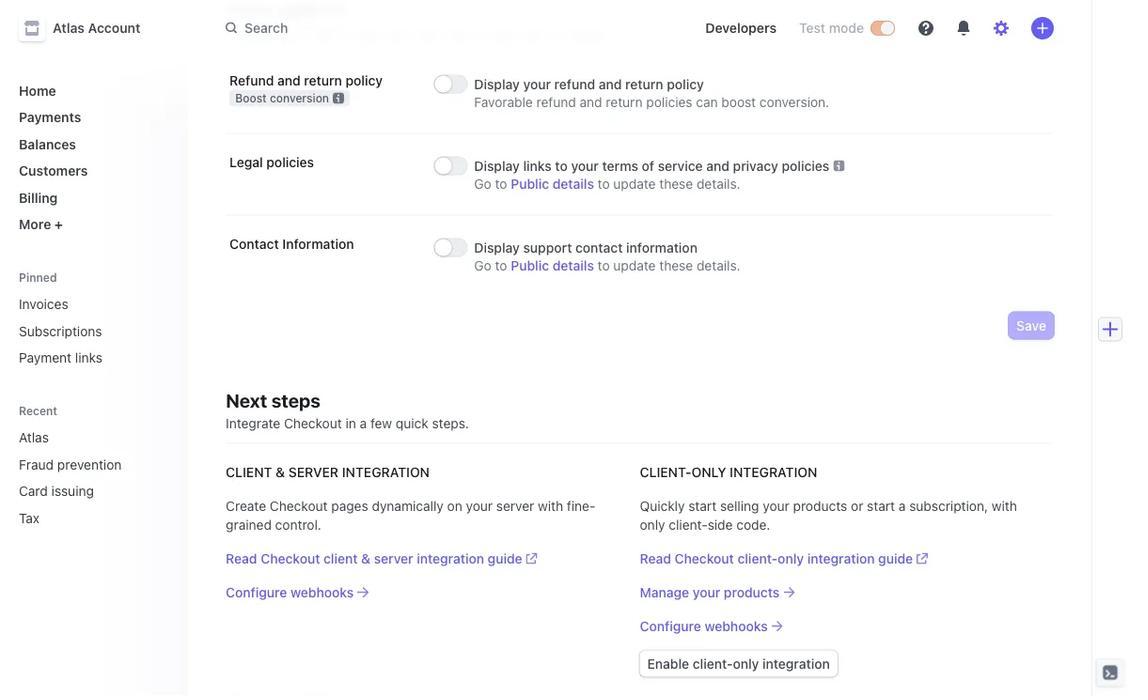 Task type: vqa. For each thing, say whether or not it's contained in the screenshot.
Oct 23 corresponding to 1st Oct 23 Link
no



Task type: locate. For each thing, give the bounding box(es) containing it.
details.
[[697, 176, 741, 192], [697, 258, 741, 274]]

1 public details link from the top
[[511, 175, 594, 194]]

webhooks up 'enable client-only integration'
[[705, 619, 768, 635]]

1 horizontal spatial server
[[496, 499, 534, 514]]

0 horizontal spatial only
[[640, 518, 665, 533]]

products left or
[[793, 499, 848, 514]]

public details link down support
[[511, 257, 594, 276]]

information
[[626, 240, 698, 256]]

configure webhooks link down "manage your products"
[[640, 618, 783, 637]]

Search search field
[[215, 11, 675, 45]]

integration up the selling at the right of the page
[[730, 465, 818, 481]]

client & server integration
[[226, 465, 430, 481]]

configure webhooks down "manage your products"
[[640, 619, 768, 635]]

configure webhooks down client
[[226, 585, 354, 601]]

checkout down control.
[[261, 552, 320, 567]]

1 horizontal spatial guide
[[879, 552, 913, 567]]

1 horizontal spatial read
[[640, 552, 671, 567]]

your inside quickly start selling your products or start a subscription, with only client-side code.
[[763, 499, 790, 514]]

1 horizontal spatial configure
[[640, 619, 701, 635]]

home
[[19, 83, 56, 98]]

information
[[283, 237, 354, 252]]

0 vertical spatial client-
[[669, 518, 708, 533]]

display
[[474, 77, 520, 92], [474, 158, 520, 174], [474, 240, 520, 256]]

display for display support contact information go to public details to update these details.
[[474, 240, 520, 256]]

checkout
[[284, 416, 342, 432], [270, 499, 328, 514], [261, 552, 320, 567], [675, 552, 734, 567]]

2 vertical spatial client-
[[693, 657, 733, 672]]

0 horizontal spatial read
[[226, 552, 257, 567]]

display up favorable
[[474, 77, 520, 92]]

0 horizontal spatial on
[[447, 499, 462, 514]]

steps.
[[432, 416, 469, 432]]

1 vertical spatial update
[[614, 258, 656, 274]]

few
[[371, 416, 392, 432]]

details down support
[[553, 258, 594, 274]]

only down quickly
[[640, 518, 665, 533]]

read down grained
[[226, 552, 257, 567]]

links
[[523, 158, 552, 174], [75, 350, 102, 366]]

0 vertical spatial these
[[660, 176, 693, 192]]

and
[[278, 73, 301, 88], [599, 77, 622, 92], [580, 95, 602, 110], [707, 158, 730, 174]]

0 vertical spatial display
[[474, 77, 520, 92]]

client
[[324, 552, 358, 567]]

1 with from the left
[[538, 499, 563, 514]]

notifications image
[[956, 21, 971, 36]]

public up support
[[511, 176, 549, 192]]

details left about
[[274, 24, 314, 39]]

1 horizontal spatial integration
[[730, 465, 818, 481]]

0 horizontal spatial guide
[[488, 552, 523, 567]]

1 vertical spatial configure
[[640, 619, 701, 635]]

read for read checkout client-only integration guide
[[640, 552, 671, 567]]

only inside 'button'
[[733, 657, 759, 672]]

0 horizontal spatial configure webhooks
[[226, 585, 354, 601]]

return
[[304, 73, 342, 88], [626, 77, 664, 92], [606, 95, 643, 110]]

2 guide from the left
[[879, 552, 913, 567]]

client- inside 'button'
[[693, 657, 733, 672]]

1 vertical spatial products
[[724, 585, 780, 601]]

2 with from the left
[[992, 499, 1017, 514]]

0 horizontal spatial policy
[[346, 73, 383, 88]]

enable client-only integration
[[648, 657, 830, 672]]

on left payment
[[470, 24, 486, 39]]

1 horizontal spatial start
[[867, 499, 895, 514]]

1 horizontal spatial links
[[523, 158, 552, 174]]

these inside display support contact information go to public details to update these details.
[[660, 258, 693, 274]]

1 vertical spatial public
[[511, 258, 549, 274]]

control.
[[275, 518, 322, 533]]

policies
[[421, 24, 467, 39], [646, 95, 693, 110], [266, 155, 314, 170], [782, 158, 830, 174]]

configure for bottom configure webhooks link
[[640, 619, 701, 635]]

1 update from the top
[[614, 176, 656, 192]]

these down information
[[660, 258, 693, 274]]

links up go to public details to update these details.
[[523, 158, 552, 174]]

card issuing link
[[11, 476, 147, 507]]

display support contact information go to public details to update these details.
[[474, 240, 741, 274]]

pinned navigation links element
[[11, 262, 177, 373]]

refund down page.
[[554, 77, 595, 92]]

your right 'manage'
[[693, 585, 721, 601]]

server left fine-
[[496, 499, 534, 514]]

configure webhooks
[[226, 585, 354, 601], [640, 619, 768, 635]]

only down the manage your products link
[[733, 657, 759, 672]]

0 vertical spatial public
[[511, 176, 549, 192]]

1 horizontal spatial on
[[470, 24, 486, 39]]

grained
[[226, 518, 272, 533]]

0 horizontal spatial with
[[538, 499, 563, 514]]

1 these from the top
[[660, 176, 693, 192]]

read up 'manage'
[[640, 552, 671, 567]]

2 details. from the top
[[697, 258, 741, 274]]

1 vertical spatial public details link
[[511, 257, 594, 276]]

display inside display your refund and return policy favorable refund and return policies can boost conversion.
[[474, 77, 520, 92]]

0 horizontal spatial integration
[[342, 465, 430, 481]]

0 vertical spatial webhooks
[[291, 585, 354, 601]]

only down quickly start selling your products or start a subscription, with only client-side code.
[[778, 552, 804, 567]]

read checkout client-only integration guide link
[[640, 550, 1043, 569]]

configure down grained
[[226, 585, 287, 601]]

1 horizontal spatial configure webhooks link
[[640, 618, 783, 637]]

1 horizontal spatial a
[[899, 499, 906, 514]]

0 horizontal spatial configure
[[226, 585, 287, 601]]

selling
[[720, 499, 759, 514]]

privacy
[[733, 158, 779, 174]]

1 horizontal spatial configure webhooks
[[640, 619, 768, 635]]

products inside quickly start selling your products or start a subscription, with only client-side code.
[[793, 499, 848, 514]]

0 vertical spatial products
[[793, 499, 848, 514]]

2 read from the left
[[640, 552, 671, 567]]

display down favorable
[[474, 158, 520, 174]]

1 vertical spatial atlas
[[19, 430, 49, 446]]

2 vertical spatial details
[[553, 258, 594, 274]]

policy down about
[[346, 73, 383, 88]]

2 public from the top
[[511, 258, 549, 274]]

0 horizontal spatial start
[[689, 499, 717, 514]]

policy up the can
[[667, 77, 704, 92]]

your left store
[[356, 24, 383, 39]]

atlas for atlas account
[[53, 20, 85, 36]]

only
[[640, 518, 665, 533], [778, 552, 804, 567], [733, 657, 759, 672]]

1 vertical spatial these
[[660, 258, 693, 274]]

details inside display support contact information go to public details to update these details.
[[553, 258, 594, 274]]

refund right favorable
[[537, 95, 576, 110]]

test
[[799, 20, 826, 36]]

refund
[[554, 77, 595, 92], [537, 95, 576, 110]]

and up terms at the top right
[[580, 95, 602, 110]]

1 vertical spatial only
[[778, 552, 804, 567]]

read
[[226, 552, 257, 567], [640, 552, 671, 567]]

public inside display support contact information go to public details to update these details.
[[511, 258, 549, 274]]

1 vertical spatial configure webhooks
[[640, 619, 768, 635]]

only
[[692, 465, 727, 481]]

1 vertical spatial on
[[447, 499, 462, 514]]

0 vertical spatial update
[[614, 176, 656, 192]]

details
[[274, 24, 314, 39], [553, 176, 594, 192], [553, 258, 594, 274]]

0 vertical spatial go
[[474, 176, 492, 192]]

1 vertical spatial links
[[75, 350, 102, 366]]

display for display your refund and return policy favorable refund and return policies can boost conversion.
[[474, 77, 520, 92]]

0 vertical spatial configure webhooks link
[[226, 584, 369, 603]]

with right subscription,
[[992, 499, 1017, 514]]

boost
[[235, 92, 267, 105]]

a right in
[[360, 416, 367, 432]]

0 vertical spatial a
[[360, 416, 367, 432]]

start up side
[[689, 499, 717, 514]]

0 horizontal spatial &
[[276, 465, 285, 481]]

display for display links to your terms of service and privacy policies
[[474, 158, 520, 174]]

core navigation links element
[[11, 75, 173, 240]]

1 vertical spatial details.
[[697, 258, 741, 274]]

configure webhooks link
[[226, 584, 369, 603], [640, 618, 783, 637]]

0 horizontal spatial atlas
[[19, 430, 49, 446]]

policy
[[346, 73, 383, 88], [667, 77, 704, 92]]

with left fine-
[[538, 499, 563, 514]]

0 horizontal spatial links
[[75, 350, 102, 366]]

details. down information
[[697, 258, 741, 274]]

2 vertical spatial only
[[733, 657, 759, 672]]

policies right store
[[421, 24, 467, 39]]

0 vertical spatial server
[[496, 499, 534, 514]]

fraud prevention
[[19, 457, 122, 473]]

to
[[555, 158, 568, 174], [495, 176, 507, 192], [598, 176, 610, 192], [495, 258, 507, 274], [598, 258, 610, 274]]

integration inside 'button'
[[763, 657, 830, 672]]

subscriptions link
[[11, 316, 173, 347]]

fraud prevention link
[[11, 450, 147, 480]]

your left payment
[[489, 24, 516, 39]]

public details link up support
[[511, 175, 594, 194]]

manage
[[640, 585, 690, 601]]

1 vertical spatial refund
[[537, 95, 576, 110]]

0 vertical spatial details.
[[697, 176, 741, 192]]

read for read checkout client & server integration guide
[[226, 552, 257, 567]]

1 vertical spatial server
[[374, 552, 413, 567]]

atlas inside atlas link
[[19, 430, 49, 446]]

2 update from the top
[[614, 258, 656, 274]]

1 vertical spatial display
[[474, 158, 520, 174]]

0 vertical spatial configure
[[226, 585, 287, 601]]

client- inside quickly start selling your products or start a subscription, with only client-side code.
[[669, 518, 708, 533]]

1 vertical spatial client-
[[738, 552, 778, 567]]

read checkout client-only integration guide
[[640, 552, 913, 567]]

2 vertical spatial display
[[474, 240, 520, 256]]

client- down code.
[[738, 552, 778, 567]]

1 vertical spatial go
[[474, 258, 492, 274]]

&
[[276, 465, 285, 481], [361, 552, 371, 567]]

0 vertical spatial links
[[523, 158, 552, 174]]

integration up dynamically on the left
[[342, 465, 430, 481]]

0 vertical spatial &
[[276, 465, 285, 481]]

on right dynamically on the left
[[447, 499, 462, 514]]

include details about your store policies on your payment page.
[[226, 24, 610, 39]]

checkout up "manage your products"
[[675, 552, 734, 567]]

test mode
[[799, 20, 864, 36]]

developers
[[706, 20, 777, 36]]

0 vertical spatial only
[[640, 518, 665, 533]]

1 vertical spatial webhooks
[[705, 619, 768, 635]]

a right or
[[899, 499, 906, 514]]

2 display from the top
[[474, 158, 520, 174]]

products
[[793, 499, 848, 514], [724, 585, 780, 601]]

1 details. from the top
[[697, 176, 741, 192]]

links for display
[[523, 158, 552, 174]]

0 horizontal spatial a
[[360, 416, 367, 432]]

balances link
[[11, 129, 173, 159]]

these down service
[[660, 176, 693, 192]]

checkout down steps
[[284, 416, 342, 432]]

policy inside display your refund and return policy favorable refund and return policies can boost conversion.
[[667, 77, 704, 92]]

0 horizontal spatial server
[[374, 552, 413, 567]]

recent element
[[0, 423, 188, 534]]

integration
[[342, 465, 430, 481], [730, 465, 818, 481]]

1 start from the left
[[689, 499, 717, 514]]

tax
[[19, 511, 40, 526]]

1 horizontal spatial atlas
[[53, 20, 85, 36]]

1 vertical spatial a
[[899, 499, 906, 514]]

server down create checkout pages dynamically on your server with fine- grained control.
[[374, 552, 413, 567]]

1 vertical spatial &
[[361, 552, 371, 567]]

details. down privacy
[[697, 176, 741, 192]]

0 vertical spatial on
[[470, 24, 486, 39]]

atlas left account
[[53, 20, 85, 36]]

client-
[[640, 465, 692, 481]]

1 read from the left
[[226, 552, 257, 567]]

2 horizontal spatial only
[[778, 552, 804, 567]]

steps
[[271, 390, 321, 412]]

client- down quickly
[[669, 518, 708, 533]]

your up favorable
[[523, 77, 551, 92]]

2 public details link from the top
[[511, 257, 594, 276]]

update inside display support contact information go to public details to update these details.
[[614, 258, 656, 274]]

& right client at left
[[276, 465, 285, 481]]

go
[[474, 176, 492, 192], [474, 258, 492, 274]]

links down subscriptions "link" on the top left
[[75, 350, 102, 366]]

client
[[226, 465, 272, 481]]

client- right enable on the bottom right
[[693, 657, 733, 672]]

billing
[[19, 190, 58, 205]]

with inside quickly start selling your products or start a subscription, with only client-side code.
[[992, 499, 1017, 514]]

server
[[496, 499, 534, 514], [374, 552, 413, 567]]

1 horizontal spatial with
[[992, 499, 1017, 514]]

policies left the can
[[646, 95, 693, 110]]

1 display from the top
[[474, 77, 520, 92]]

fraud
[[19, 457, 54, 473]]

3 display from the top
[[474, 240, 520, 256]]

1 horizontal spatial products
[[793, 499, 848, 514]]

side
[[708, 518, 733, 533]]

0 vertical spatial configure webhooks
[[226, 585, 354, 601]]

& right client
[[361, 552, 371, 567]]

card issuing
[[19, 484, 94, 499]]

atlas up fraud
[[19, 430, 49, 446]]

checkout up control.
[[270, 499, 328, 514]]

0 vertical spatial atlas
[[53, 20, 85, 36]]

0 horizontal spatial configure webhooks link
[[226, 584, 369, 603]]

your right dynamically on the left
[[466, 499, 493, 514]]

configure webhooks for the leftmost configure webhooks link
[[226, 585, 354, 601]]

start right or
[[867, 499, 895, 514]]

public down support
[[511, 258, 549, 274]]

pinned element
[[11, 289, 173, 373]]

policies inside display your refund and return policy favorable refund and return policies can boost conversion.
[[646, 95, 693, 110]]

your
[[356, 24, 383, 39], [489, 24, 516, 39], [523, 77, 551, 92], [571, 158, 599, 174], [466, 499, 493, 514], [763, 499, 790, 514], [693, 585, 721, 601]]

your up code.
[[763, 499, 790, 514]]

customers link
[[11, 156, 173, 186]]

products down read checkout client-only integration guide
[[724, 585, 780, 601]]

quickly
[[640, 499, 685, 514]]

update down information
[[614, 258, 656, 274]]

2 go from the top
[[474, 258, 492, 274]]

1 horizontal spatial only
[[733, 657, 759, 672]]

can
[[696, 95, 718, 110]]

1 go from the top
[[474, 176, 492, 192]]

code.
[[737, 518, 771, 533]]

checkout inside create checkout pages dynamically on your server with fine- grained control.
[[270, 499, 328, 514]]

your inside display your refund and return policy favorable refund and return policies can boost conversion.
[[523, 77, 551, 92]]

webhooks down client
[[291, 585, 354, 601]]

settings image
[[994, 21, 1009, 36]]

configure down 'manage'
[[640, 619, 701, 635]]

integration
[[417, 552, 484, 567], [808, 552, 875, 567], [763, 657, 830, 672]]

links inside pinned element
[[75, 350, 102, 366]]

configure webhooks link down client
[[226, 584, 369, 603]]

1 horizontal spatial policy
[[667, 77, 704, 92]]

update down of
[[614, 176, 656, 192]]

issuing
[[51, 484, 94, 499]]

webhooks
[[291, 585, 354, 601], [705, 619, 768, 635]]

atlas inside atlas account button
[[53, 20, 85, 36]]

favorable
[[474, 95, 533, 110]]

service
[[658, 158, 703, 174]]

these
[[660, 176, 693, 192], [660, 258, 693, 274]]

manage your products link
[[640, 584, 795, 603]]

display left support
[[474, 240, 520, 256]]

display inside display support contact information go to public details to update these details.
[[474, 240, 520, 256]]

dynamically
[[372, 499, 444, 514]]

details up support
[[553, 176, 594, 192]]

0 vertical spatial public details link
[[511, 175, 594, 194]]

2 these from the top
[[660, 258, 693, 274]]

payments
[[19, 110, 81, 125]]



Task type: describe. For each thing, give the bounding box(es) containing it.
card
[[19, 484, 48, 499]]

checkout for create checkout pages dynamically on your server with fine- grained control.
[[270, 499, 328, 514]]

return up of
[[626, 77, 664, 92]]

display links to your terms of service and privacy policies
[[474, 158, 830, 174]]

configure for the leftmost configure webhooks link
[[226, 585, 287, 601]]

subscription,
[[910, 499, 988, 514]]

create checkout pages dynamically on your server with fine- grained control.
[[226, 499, 596, 533]]

more
[[19, 217, 51, 232]]

home link
[[11, 75, 173, 106]]

2 integration from the left
[[730, 465, 818, 481]]

recent navigation links element
[[0, 396, 188, 534]]

0 horizontal spatial products
[[724, 585, 780, 601]]

invoices link
[[11, 289, 173, 320]]

payment
[[19, 350, 72, 366]]

client-only integration
[[640, 465, 818, 481]]

1 horizontal spatial webhooks
[[705, 619, 768, 635]]

include
[[226, 24, 270, 39]]

conversion.
[[760, 95, 830, 110]]

prevention
[[57, 457, 122, 473]]

return up conversion
[[304, 73, 342, 88]]

2 start from the left
[[867, 499, 895, 514]]

1 horizontal spatial &
[[361, 552, 371, 567]]

in
[[346, 416, 356, 432]]

quickly start selling your products or start a subscription, with only client-side code.
[[640, 499, 1017, 533]]

contact information
[[230, 237, 354, 252]]

a inside "next steps integrate checkout in a few quick steps."
[[360, 416, 367, 432]]

0 horizontal spatial webhooks
[[291, 585, 354, 601]]

atlas for atlas
[[19, 430, 49, 446]]

legal policies
[[230, 155, 314, 170]]

pinned
[[19, 271, 57, 284]]

boost
[[722, 95, 756, 110]]

help image
[[919, 21, 934, 36]]

only inside quickly start selling your products or start a subscription, with only client-side code.
[[640, 518, 665, 533]]

atlas link
[[11, 423, 147, 453]]

payments link
[[11, 102, 173, 133]]

payment links link
[[11, 343, 173, 373]]

and right service
[[707, 158, 730, 174]]

subscriptions
[[19, 324, 102, 339]]

payment
[[520, 24, 572, 39]]

balances
[[19, 136, 76, 152]]

create
[[226, 499, 266, 514]]

+
[[54, 217, 63, 232]]

server
[[289, 465, 339, 481]]

links for payment
[[75, 350, 102, 366]]

boost conversion
[[235, 92, 329, 105]]

atlas account button
[[19, 15, 159, 41]]

save
[[1017, 318, 1047, 334]]

store
[[386, 24, 417, 39]]

payment links
[[19, 350, 102, 366]]

enable
[[648, 657, 689, 672]]

more +
[[19, 217, 63, 232]]

billing link
[[11, 182, 173, 213]]

tax link
[[11, 503, 147, 534]]

display your refund and return policy favorable refund and return policies can boost conversion.
[[474, 77, 830, 110]]

your up go to public details to update these details.
[[571, 158, 599, 174]]

pages
[[331, 499, 368, 514]]

or
[[851, 499, 864, 514]]

0 vertical spatial details
[[274, 24, 314, 39]]

1 vertical spatial configure webhooks link
[[640, 618, 783, 637]]

read checkout client & server integration guide link
[[226, 550, 538, 569]]

go to public details to update these details.
[[474, 176, 741, 192]]

conversion
[[270, 92, 329, 105]]

your inside create checkout pages dynamically on your server with fine- grained control.
[[466, 499, 493, 514]]

integrate
[[226, 416, 281, 432]]

public details link for contact information
[[511, 257, 594, 276]]

mode
[[829, 20, 864, 36]]

1 vertical spatial details
[[553, 176, 594, 192]]

with inside create checkout pages dynamically on your server with fine- grained control.
[[538, 499, 563, 514]]

checkout inside "next steps integrate checkout in a few quick steps."
[[284, 416, 342, 432]]

enable client-only integration button
[[640, 652, 838, 678]]

recent
[[19, 405, 57, 418]]

server inside create checkout pages dynamically on your server with fine- grained control.
[[496, 499, 534, 514]]

contact
[[576, 240, 623, 256]]

return up terms at the top right
[[606, 95, 643, 110]]

customers
[[19, 163, 88, 179]]

terms
[[602, 158, 639, 174]]

1 guide from the left
[[488, 552, 523, 567]]

of
[[642, 158, 655, 174]]

details. inside display support contact information go to public details to update these details.
[[697, 258, 741, 274]]

and down page.
[[599, 77, 622, 92]]

policies right privacy
[[782, 158, 830, 174]]

go inside display support contact information go to public details to update these details.
[[474, 258, 492, 274]]

legal
[[230, 155, 263, 170]]

contact
[[230, 237, 279, 252]]

refund and return policy
[[230, 73, 383, 88]]

1 public from the top
[[511, 176, 549, 192]]

checkout for read checkout client-only integration guide
[[675, 552, 734, 567]]

1 integration from the left
[[342, 465, 430, 481]]

save button
[[1009, 313, 1054, 340]]

Search text field
[[215, 11, 675, 45]]

on inside create checkout pages dynamically on your server with fine- grained control.
[[447, 499, 462, 514]]

configure webhooks for bottom configure webhooks link
[[640, 619, 768, 635]]

policies right 'legal'
[[266, 155, 314, 170]]

0 vertical spatial refund
[[554, 77, 595, 92]]

fine-
[[567, 499, 596, 514]]

a inside quickly start selling your products or start a subscription, with only client-side code.
[[899, 499, 906, 514]]

account
[[88, 20, 141, 36]]

page.
[[576, 24, 610, 39]]

support
[[523, 240, 572, 256]]

atlas account
[[53, 20, 141, 36]]

checkout for read checkout client & server integration guide
[[261, 552, 320, 567]]

next steps integrate checkout in a few quick steps.
[[226, 390, 469, 432]]

manage your products
[[640, 585, 780, 601]]

server inside read checkout client & server integration guide link
[[374, 552, 413, 567]]

developers link
[[698, 13, 784, 43]]

public details link for legal policies
[[511, 175, 594, 194]]

search
[[245, 20, 288, 36]]

and up boost conversion
[[278, 73, 301, 88]]

invoices
[[19, 297, 68, 312]]



